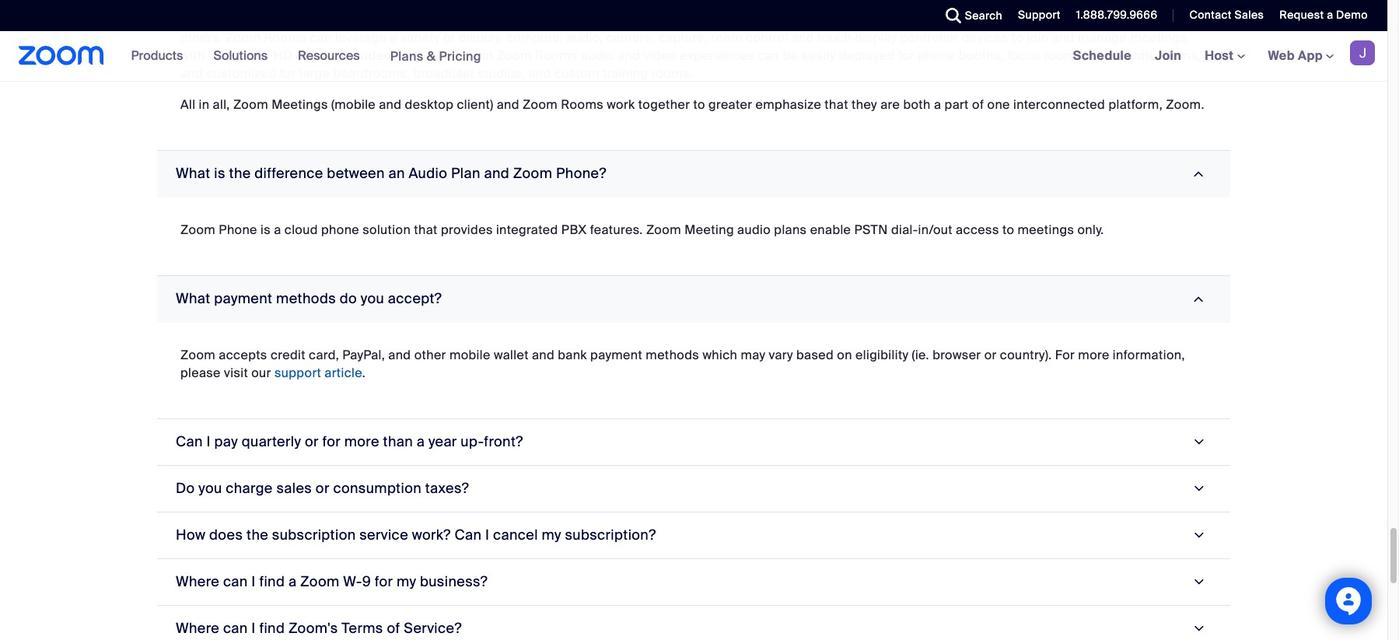 Task type: vqa. For each thing, say whether or not it's contained in the screenshot.
devices
yes



Task type: locate. For each thing, give the bounding box(es) containing it.
access
[[956, 222, 1000, 238]]

1 vertical spatial find
[[259, 619, 285, 638]]

wallet
[[494, 347, 529, 363]]

4 right image from the top
[[1188, 622, 1209, 636]]

payment up accepts
[[214, 289, 273, 308]]

3 right image from the top
[[1188, 482, 1209, 496]]

audio,
[[567, 29, 603, 46]]

0 vertical spatial meetings
[[1131, 29, 1187, 46]]

and down boardrooms,
[[379, 96, 402, 113]]

can i pay quarterly or for more than a year up-front?
[[176, 432, 523, 451]]

or right browser
[[985, 347, 997, 363]]

rooms down custom
[[561, 96, 604, 113]]

meetings up join
[[1131, 29, 1187, 46]]

right image inside 'do you charge sales or consumption taxes?' 'dropdown button'
[[1188, 482, 1209, 496]]

where can i find a zoom w-9 for my business? button
[[157, 559, 1231, 606]]

the left difference
[[229, 164, 251, 183]]

0 vertical spatial integrated
[[208, 47, 270, 64]]

0 vertical spatial find
[[259, 573, 285, 591]]

or right quarterly
[[305, 432, 319, 451]]

be left the easily
[[783, 47, 799, 64]]

right image
[[1188, 167, 1209, 181], [1188, 528, 1209, 543], [1188, 575, 1209, 589]]

touch
[[818, 29, 852, 46]]

3 right image from the top
[[1188, 575, 1209, 589]]

right image inside where can i find a zoom w-9 for my business? dropdown button
[[1188, 575, 1209, 589]]

to right "access"
[[1003, 222, 1015, 238]]

support link
[[1007, 0, 1065, 31], [1019, 8, 1061, 22]]

all,
[[213, 96, 230, 113]]

1 horizontal spatial more
[[1079, 347, 1110, 363]]

it's
[[864, 12, 882, 28]]

find for zoom's
[[259, 619, 285, 638]]

our
[[252, 365, 271, 381]]

for down hd at the left top of the page
[[280, 65, 296, 82]]

card,
[[309, 347, 339, 363]]

integrated up the customized
[[208, 47, 270, 64]]

.
[[362, 365, 366, 381]]

0 horizontal spatial more
[[344, 432, 380, 451]]

2 right image from the top
[[1188, 528, 1209, 543]]

more left than
[[344, 432, 380, 451]]

or right sales
[[316, 479, 330, 498]]

audio
[[409, 164, 448, 183]]

1 horizontal spatial you
[[361, 289, 384, 308]]

my for subscription?
[[542, 526, 562, 545]]

1 vertical spatial you
[[199, 479, 222, 498]]

can left pay
[[176, 432, 203, 451]]

schedule link
[[1062, 31, 1144, 81]]

0 vertical spatial more
[[1079, 347, 1110, 363]]

0 vertical spatial you
[[361, 289, 384, 308]]

0 vertical spatial methods
[[276, 289, 336, 308]]

1 vertical spatial the
[[229, 164, 251, 183]]

a left demo
[[1328, 8, 1334, 22]]

zoom's
[[289, 619, 338, 638]]

0 horizontal spatial integrated
[[208, 47, 270, 64]]

be up compute,
[[552, 12, 567, 28]]

up
[[691, 12, 707, 28]]

capture,
[[659, 29, 708, 46]]

solution
[[363, 222, 411, 238]]

1 rooms, from the left
[[1045, 47, 1086, 64]]

the inside zoom rooms are it-managed resources that are designed to be the only application up and running on a system. it's also tied to a calendar resource that's bookable by others. zoom rooms can leverage a variety of display, compute, audio, camera, capture, room control and touch display controller devices to join and manage meetings with integrated hd audio and video. this means that zoom rooms audio and video experiences can be easily deployed for phone booths, focus rooms, and huddle rooms, and customized for large boardrooms, broadcast studios, and custom training rooms.
[[570, 12, 590, 28]]

rooms, down the join on the right top of the page
[[1045, 47, 1086, 64]]

0 vertical spatial where
[[176, 573, 220, 591]]

right image for of
[[1188, 622, 1209, 636]]

more right the for
[[1079, 347, 1110, 363]]

on inside zoom rooms are it-managed resources that are designed to be the only application up and running on a system. it's also tied to a calendar resource that's bookable by others. zoom rooms can leverage a variety of display, compute, audio, camera, capture, room control and touch display controller devices to join and manage meetings with integrated hd audio and video. this means that zoom rooms audio and video experiences can be easily deployed for phone booths, focus rooms, and huddle rooms, and customized for large boardrooms, broadcast studios, and custom training rooms.
[[785, 12, 800, 28]]

than
[[383, 432, 413, 451]]

integrated
[[208, 47, 270, 64], [496, 222, 558, 238]]

cancel
[[493, 526, 538, 545]]

a up zoom's
[[289, 573, 297, 591]]

phone
[[918, 47, 956, 64], [321, 222, 359, 238]]

0 horizontal spatial on
[[785, 12, 800, 28]]

that
[[427, 12, 451, 28], [470, 47, 494, 64], [825, 96, 849, 113], [414, 222, 438, 238]]

zoom right all,
[[233, 96, 268, 113]]

audio up large
[[296, 47, 330, 64]]

rooms
[[219, 12, 261, 28], [264, 29, 307, 46], [535, 47, 578, 64], [561, 96, 604, 113]]

a down resources
[[390, 29, 398, 46]]

1 horizontal spatial can
[[455, 526, 482, 545]]

2 find from the top
[[259, 619, 285, 638]]

1 horizontal spatial phone
[[918, 47, 956, 64]]

0 horizontal spatial payment
[[214, 289, 273, 308]]

others.
[[181, 29, 223, 46]]

zoom left phone?
[[513, 164, 553, 183]]

1 horizontal spatial rooms,
[[1160, 47, 1202, 64]]

0 vertical spatial phone
[[918, 47, 956, 64]]

where
[[176, 573, 220, 591], [176, 619, 220, 638]]

0 horizontal spatial you
[[199, 479, 222, 498]]

of up means
[[444, 29, 456, 46]]

0 horizontal spatial methods
[[276, 289, 336, 308]]

and right "plan"
[[484, 164, 510, 183]]

pay
[[214, 432, 238, 451]]

1 horizontal spatial of
[[444, 29, 456, 46]]

1.888.799.9666 button up manage
[[1077, 8, 1158, 22]]

1 find from the top
[[259, 573, 285, 591]]

phone down controller
[[918, 47, 956, 64]]

0 vertical spatial or
[[985, 347, 997, 363]]

1.888.799.9666 button up the schedule
[[1065, 0, 1162, 31]]

what up please
[[176, 289, 211, 308]]

0 horizontal spatial of
[[387, 619, 400, 638]]

of left one
[[973, 96, 985, 113]]

booths,
[[959, 47, 1005, 64]]

methods left which
[[646, 347, 700, 363]]

on
[[785, 12, 800, 28], [837, 347, 853, 363]]

1 horizontal spatial audio
[[581, 47, 615, 64]]

quarterly
[[242, 432, 301, 451]]

1 vertical spatial payment
[[591, 347, 643, 363]]

contact
[[1190, 8, 1232, 22]]

or inside dropdown button
[[305, 432, 319, 451]]

is right phone
[[261, 222, 271, 238]]

work
[[607, 96, 635, 113]]

or inside zoom accepts credit card, paypal, and other mobile wallet and bank payment methods which may vary based on eligibility (ie. browser or country). for more information, please visit our
[[985, 347, 997, 363]]

plans & pricing link
[[390, 48, 482, 64], [390, 48, 482, 64]]

leverage
[[335, 29, 387, 46]]

1 horizontal spatial on
[[837, 347, 853, 363]]

calendar
[[966, 12, 1019, 28]]

what
[[176, 164, 211, 183], [176, 289, 211, 308]]

0 vertical spatial of
[[444, 29, 456, 46]]

audio left plans
[[738, 222, 771, 238]]

right image inside what payment methods do you accept? dropdown button
[[1188, 292, 1209, 306]]

video.
[[359, 47, 395, 64]]

phone right cloud
[[321, 222, 359, 238]]

that left they
[[825, 96, 849, 113]]

1 vertical spatial integrated
[[496, 222, 558, 238]]

subscription
[[272, 526, 356, 545]]

are right they
[[881, 96, 900, 113]]

rooms up hd at the left top of the page
[[264, 29, 307, 46]]

and up the easily
[[792, 29, 815, 46]]

1 horizontal spatial integrated
[[496, 222, 558, 238]]

host
[[1205, 47, 1238, 64]]

plans & pricing
[[390, 48, 482, 64]]

2 vertical spatial of
[[387, 619, 400, 638]]

audio down audio,
[[581, 47, 615, 64]]

0 vertical spatial right image
[[1188, 167, 1209, 181]]

2 horizontal spatial are
[[881, 96, 900, 113]]

on up control
[[785, 12, 800, 28]]

more
[[1079, 347, 1110, 363], [344, 432, 380, 451]]

0 vertical spatial on
[[785, 12, 800, 28]]

information,
[[1113, 347, 1186, 363]]

profile picture image
[[1351, 40, 1376, 65]]

0 vertical spatial payment
[[214, 289, 273, 308]]

zoom left the meeting
[[646, 222, 682, 238]]

right image inside can i pay quarterly or for more than a year up-front? dropdown button
[[1188, 435, 1209, 449]]

2 horizontal spatial of
[[973, 96, 985, 113]]

taxes?
[[425, 479, 469, 498]]

and left other
[[389, 347, 411, 363]]

zoom up please
[[181, 347, 216, 363]]

on inside zoom accepts credit card, paypal, and other mobile wallet and bank payment methods which may vary based on eligibility (ie. browser or country). for more information, please visit our
[[837, 347, 853, 363]]

can left zoom's
[[223, 619, 248, 638]]

are up display,
[[454, 12, 474, 28]]

1 what from the top
[[176, 164, 211, 183]]

what for what is the difference between an audio plan and zoom phone?
[[176, 164, 211, 183]]

meetings left only.
[[1018, 222, 1075, 238]]

1 vertical spatial right image
[[1188, 528, 1209, 543]]

on right based
[[837, 347, 853, 363]]

is up phone
[[214, 164, 226, 183]]

banner
[[0, 31, 1388, 82]]

boardrooms,
[[333, 65, 410, 82]]

1 right image from the top
[[1188, 167, 1209, 181]]

means
[[426, 47, 467, 64]]

right image inside where can i find zoom's terms of service? dropdown button
[[1188, 622, 1209, 636]]

other
[[414, 347, 446, 363]]

0 horizontal spatial is
[[214, 164, 226, 183]]

schedule
[[1073, 47, 1132, 64]]

only.
[[1078, 222, 1105, 238]]

do
[[340, 289, 357, 308]]

for up do you charge sales or consumption taxes?
[[322, 432, 341, 451]]

1 right image from the top
[[1188, 292, 1209, 306]]

with
[[181, 47, 205, 64]]

may
[[741, 347, 766, 363]]

zoom up studios,
[[497, 47, 532, 64]]

1.888.799.9666
[[1077, 8, 1158, 22]]

1 horizontal spatial is
[[261, 222, 271, 238]]

zoom inside zoom accepts credit card, paypal, and other mobile wallet and bank payment methods which may vary based on eligibility (ie. browser or country). for more information, please visit our
[[181, 347, 216, 363]]

consumption
[[333, 479, 422, 498]]

video
[[644, 47, 677, 64]]

1 horizontal spatial be
[[783, 47, 799, 64]]

phone
[[219, 222, 257, 238]]

part
[[945, 96, 969, 113]]

1 vertical spatial more
[[344, 432, 380, 451]]

right image inside how does the subscription service work? can i cancel my subscription? dropdown button
[[1188, 528, 1209, 543]]

0 vertical spatial be
[[552, 12, 567, 28]]

1 horizontal spatial payment
[[591, 347, 643, 363]]

how does the subscription service work? can i cancel my subscription? button
[[157, 513, 1231, 559]]

designed
[[477, 12, 533, 28]]

what is the difference between an audio plan and zoom phone? button
[[157, 151, 1231, 197]]

on for running
[[785, 12, 800, 28]]

rooms, down by
[[1160, 47, 1202, 64]]

desktop
[[405, 96, 454, 113]]

accepts
[[219, 347, 267, 363]]

plans
[[390, 48, 424, 64]]

my right cancel
[[542, 526, 562, 545]]

0 vertical spatial the
[[570, 12, 590, 28]]

the right does
[[247, 526, 269, 545]]

1 horizontal spatial meetings
[[1131, 29, 1187, 46]]

the up audio,
[[570, 12, 590, 28]]

for right the '9'
[[375, 573, 393, 591]]

plans
[[774, 222, 807, 238]]

0 horizontal spatial phone
[[321, 222, 359, 238]]

broadcast
[[414, 65, 475, 82]]

and inside dropdown button
[[484, 164, 510, 183]]

right image
[[1188, 292, 1209, 306], [1188, 435, 1209, 449], [1188, 482, 1209, 496], [1188, 622, 1209, 636]]

1 vertical spatial of
[[973, 96, 985, 113]]

1 vertical spatial where
[[176, 619, 220, 638]]

1 vertical spatial what
[[176, 289, 211, 308]]

0 horizontal spatial rooms,
[[1045, 47, 1086, 64]]

0 vertical spatial can
[[176, 432, 203, 451]]

1 horizontal spatial methods
[[646, 347, 700, 363]]

product information navigation
[[120, 31, 493, 82]]

2 vertical spatial right image
[[1188, 575, 1209, 589]]

i
[[207, 432, 211, 451], [485, 526, 490, 545], [252, 573, 256, 591], [252, 619, 256, 638]]

0 vertical spatial my
[[542, 526, 562, 545]]

what down all
[[176, 164, 211, 183]]

large
[[300, 65, 330, 82]]

integrated left pbx
[[496, 222, 558, 238]]

of right 'terms' at the bottom left
[[387, 619, 400, 638]]

rooms,
[[1045, 47, 1086, 64], [1160, 47, 1202, 64]]

2 where from the top
[[176, 619, 220, 638]]

pricing
[[439, 48, 482, 64]]

payment inside dropdown button
[[214, 289, 273, 308]]

1 vertical spatial meetings
[[1018, 222, 1075, 238]]

or inside 'dropdown button'
[[316, 479, 330, 498]]

1 horizontal spatial my
[[542, 526, 562, 545]]

find left zoom's
[[259, 619, 285, 638]]

0 horizontal spatial can
[[176, 432, 203, 451]]

1 vertical spatial phone
[[321, 222, 359, 238]]

2 right image from the top
[[1188, 435, 1209, 449]]

methods left do
[[276, 289, 336, 308]]

2 what from the top
[[176, 289, 211, 308]]

1 vertical spatial on
[[837, 347, 853, 363]]

what for what payment methods do you accept?
[[176, 289, 211, 308]]

1 vertical spatial methods
[[646, 347, 700, 363]]

of inside zoom rooms are it-managed resources that are designed to be the only application up and running on a system. it's also tied to a calendar resource that's bookable by others. zoom rooms can leverage a variety of display, compute, audio, camera, capture, room control and touch display controller devices to join and manage meetings with integrated hd audio and video. this means that zoom rooms audio and video experiences can be easily deployed for phone booths, focus rooms, and huddle rooms, and customized for large boardrooms, broadcast studios, and custom training rooms.
[[444, 29, 456, 46]]

phone?
[[556, 164, 607, 183]]

1 where from the top
[[176, 573, 220, 591]]

2 vertical spatial or
[[316, 479, 330, 498]]

my right the '9'
[[397, 573, 417, 591]]

1 vertical spatial can
[[455, 526, 482, 545]]

are left it-
[[265, 12, 284, 28]]

1 vertical spatial my
[[397, 573, 417, 591]]

zoom phone is a cloud phone solution that provides integrated pbx features. zoom meeting audio plans enable pstn dial-in/out access to meetings only.
[[181, 222, 1105, 238]]

right image inside what is the difference between an audio plan and zoom phone? dropdown button
[[1188, 167, 1209, 181]]

2 vertical spatial the
[[247, 526, 269, 545]]

1 vertical spatial or
[[305, 432, 319, 451]]

on for based
[[837, 347, 853, 363]]

payment right bank
[[591, 347, 643, 363]]

audio
[[296, 47, 330, 64], [581, 47, 615, 64], [738, 222, 771, 238]]

can right work? in the left bottom of the page
[[455, 526, 482, 545]]

0 horizontal spatial my
[[397, 573, 417, 591]]

0 vertical spatial is
[[214, 164, 226, 183]]

1 vertical spatial be
[[783, 47, 799, 64]]

zoom rooms are it-managed resources that are designed to be the only application up and running on a system. it's also tied to a calendar resource that's bookable by others. zoom rooms can leverage a variety of display, compute, audio, camera, capture, room control and touch display controller devices to join and manage meetings with integrated hd audio and video. this means that zoom rooms audio and video experiences can be easily deployed for phone booths, focus rooms, and huddle rooms, and customized for large boardrooms, broadcast studios, and custom training rooms.
[[181, 12, 1202, 82]]

find down "subscription"
[[259, 573, 285, 591]]

and down resource
[[1053, 29, 1075, 46]]

host button
[[1205, 47, 1245, 64]]

be
[[552, 12, 567, 28], [783, 47, 799, 64]]

0 vertical spatial what
[[176, 164, 211, 183]]

a left search
[[955, 12, 963, 28]]



Task type: describe. For each thing, give the bounding box(es) containing it.
control
[[746, 29, 789, 46]]

visit
[[224, 365, 248, 381]]

tied
[[913, 12, 937, 28]]

solutions button
[[214, 31, 275, 81]]

search
[[965, 9, 1003, 23]]

rooms up custom
[[535, 47, 578, 64]]

join
[[1028, 29, 1049, 46]]

0 horizontal spatial audio
[[296, 47, 330, 64]]

and up 'room'
[[710, 12, 733, 28]]

can down control
[[758, 47, 780, 64]]

cloud
[[285, 222, 318, 238]]

dial-
[[892, 222, 919, 238]]

the for what is the difference between an audio plan and zoom phone?
[[229, 164, 251, 183]]

manage
[[1078, 29, 1127, 46]]

0 horizontal spatial are
[[265, 12, 284, 28]]

for down controller
[[898, 47, 915, 64]]

service?
[[404, 619, 462, 638]]

which
[[703, 347, 738, 363]]

variety
[[401, 29, 440, 46]]

also
[[885, 12, 910, 28]]

(ie.
[[912, 347, 930, 363]]

(mobile
[[331, 96, 376, 113]]

support article .
[[275, 365, 366, 381]]

please
[[181, 365, 221, 381]]

together
[[639, 96, 690, 113]]

more inside dropdown button
[[344, 432, 380, 451]]

bank
[[558, 347, 587, 363]]

country).
[[1001, 347, 1052, 363]]

to left greater
[[694, 96, 706, 113]]

support
[[275, 365, 321, 381]]

can inside how does the subscription service work? can i cancel my subscription? dropdown button
[[455, 526, 482, 545]]

for inside can i pay quarterly or for more than a year up-front? dropdown button
[[322, 432, 341, 451]]

methods inside zoom accepts credit card, paypal, and other mobile wallet and bank payment methods which may vary based on eligibility (ie. browser or country). for more information, please visit our
[[646, 347, 700, 363]]

where can i find a zoom w-9 for my business?
[[176, 573, 488, 591]]

up-
[[461, 432, 484, 451]]

easily
[[802, 47, 836, 64]]

to up compute,
[[536, 12, 548, 28]]

in
[[199, 96, 210, 113]]

that up variety
[[427, 12, 451, 28]]

meetings inside zoom rooms are it-managed resources that are designed to be the only application up and running on a system. it's also tied to a calendar resource that's bookable by others. zoom rooms can leverage a variety of display, compute, audio, camera, capture, room control and touch display controller devices to join and manage meetings with integrated hd audio and video. this means that zoom rooms audio and video experiences can be easily deployed for phone booths, focus rooms, and huddle rooms, and customized for large boardrooms, broadcast studios, and custom training rooms.
[[1131, 29, 1187, 46]]

all in all, zoom meetings (mobile and desktop client) and zoom rooms work together to greater emphasize that they are both a part of one interconnected platform, zoom.
[[181, 96, 1205, 113]]

right image for more
[[1188, 435, 1209, 449]]

more inside zoom accepts credit card, paypal, and other mobile wallet and bank payment methods which may vary based on eligibility (ie. browser or country). for more information, please visit our
[[1079, 347, 1110, 363]]

find for a
[[259, 573, 285, 591]]

search button
[[934, 0, 1007, 31]]

to right tied
[[940, 12, 952, 28]]

zoom down custom
[[523, 96, 558, 113]]

camera,
[[606, 29, 655, 46]]

of inside dropdown button
[[387, 619, 400, 638]]

compute,
[[506, 29, 563, 46]]

zoom left w-
[[300, 573, 340, 591]]

meetings
[[272, 96, 328, 113]]

focus
[[1008, 47, 1041, 64]]

my for business?
[[397, 573, 417, 591]]

right image for subscription?
[[1188, 528, 1209, 543]]

the for how does the subscription service work? can i cancel my subscription?
[[247, 526, 269, 545]]

payment inside zoom accepts credit card, paypal, and other mobile wallet and bank payment methods which may vary based on eligibility (ie. browser or country). for more information, please visit our
[[591, 347, 643, 363]]

a left system.
[[803, 12, 811, 28]]

1 horizontal spatial are
[[454, 12, 474, 28]]

display
[[855, 29, 898, 46]]

phone inside zoom rooms are it-managed resources that are designed to be the only application up and running on a system. it's also tied to a calendar resource that's bookable by others. zoom rooms can leverage a variety of display, compute, audio, camera, capture, room control and touch display controller devices to join and manage meetings with integrated hd audio and video. this means that zoom rooms audio and video experiences can be easily deployed for phone booths, focus rooms, and huddle rooms, and customized for large boardrooms, broadcast studios, and custom training rooms.
[[918, 47, 956, 64]]

0 horizontal spatial meetings
[[1018, 222, 1075, 238]]

paypal,
[[343, 347, 385, 363]]

and down with
[[181, 65, 203, 82]]

join link
[[1144, 31, 1194, 81]]

0 horizontal spatial be
[[552, 12, 567, 28]]

custom
[[555, 65, 600, 82]]

support link up focus at the top right of page
[[1007, 0, 1065, 31]]

browser
[[933, 347, 982, 363]]

banner containing products
[[0, 31, 1388, 82]]

terms
[[342, 619, 383, 638]]

to up focus at the top right of page
[[1012, 29, 1024, 46]]

zoom left phone
[[181, 222, 216, 238]]

system.
[[814, 12, 861, 28]]

and down leverage
[[333, 47, 356, 64]]

running
[[736, 12, 782, 28]]

bookable
[[1116, 12, 1171, 28]]

integrated inside zoom rooms are it-managed resources that are designed to be the only application up and running on a system. it's also tied to a calendar resource that's bookable by others. zoom rooms can leverage a variety of display, compute, audio, camera, capture, room control and touch display controller devices to join and manage meetings with integrated hd audio and video. this means that zoom rooms audio and video experiences can be easily deployed for phone booths, focus rooms, and huddle rooms, and customized for large boardrooms, broadcast studios, and custom training rooms.
[[208, 47, 270, 64]]

can i pay quarterly or for more than a year up-front? button
[[157, 419, 1231, 466]]

mobile
[[450, 347, 491, 363]]

right image for phone?
[[1188, 167, 1209, 181]]

solutions
[[214, 47, 268, 64]]

and down camera,
[[618, 47, 641, 64]]

support article link
[[275, 365, 362, 381]]

contact sales
[[1190, 8, 1265, 22]]

rooms.
[[652, 65, 693, 82]]

9
[[362, 573, 371, 591]]

can down does
[[223, 573, 248, 591]]

meetings navigation
[[1062, 31, 1388, 82]]

huddle
[[1115, 47, 1157, 64]]

that right 'solution'
[[414, 222, 438, 238]]

right image for taxes?
[[1188, 482, 1209, 496]]

methods inside dropdown button
[[276, 289, 336, 308]]

that's
[[1079, 12, 1112, 28]]

an
[[389, 164, 405, 183]]

support link up the join on the right top of the page
[[1019, 8, 1061, 22]]

zoom up others.
[[181, 12, 216, 28]]

in/out
[[919, 222, 953, 238]]

what payment methods do you accept?
[[176, 289, 442, 308]]

is inside dropdown button
[[214, 164, 226, 183]]

or for can i pay quarterly or for more than a year up-front?
[[305, 432, 319, 451]]

web
[[1269, 47, 1296, 64]]

resource
[[1022, 12, 1075, 28]]

controller
[[901, 29, 959, 46]]

and left bank
[[532, 347, 555, 363]]

they
[[852, 96, 878, 113]]

you inside 'dropdown button'
[[199, 479, 222, 498]]

demo
[[1337, 8, 1369, 22]]

where for where can i find zoom's terms of service?
[[176, 619, 220, 638]]

what payment methods do you accept? button
[[157, 276, 1231, 323]]

deployed
[[839, 47, 895, 64]]

for inside where can i find a zoom w-9 for my business? dropdown button
[[375, 573, 393, 591]]

training
[[603, 65, 648, 82]]

rooms up solutions
[[219, 12, 261, 28]]

where can i find zoom's terms of service?
[[176, 619, 462, 638]]

resources button
[[298, 31, 367, 81]]

where for where can i find a zoom w-9 for my business?
[[176, 573, 220, 591]]

display,
[[459, 29, 503, 46]]

how
[[176, 526, 206, 545]]

right image for business?
[[1188, 575, 1209, 589]]

zoom logo image
[[19, 46, 104, 65]]

for
[[1056, 347, 1075, 363]]

2 horizontal spatial audio
[[738, 222, 771, 238]]

and down compute,
[[529, 65, 551, 82]]

zoom up solutions
[[226, 29, 261, 46]]

all
[[181, 96, 196, 113]]

products button
[[131, 31, 190, 81]]

and down studios,
[[497, 96, 520, 113]]

and down manage
[[1090, 47, 1112, 64]]

year
[[429, 432, 457, 451]]

2 rooms, from the left
[[1160, 47, 1202, 64]]

a left cloud
[[274, 222, 281, 238]]

does
[[209, 526, 243, 545]]

1 vertical spatial is
[[261, 222, 271, 238]]

business?
[[420, 573, 488, 591]]

resources
[[363, 12, 424, 28]]

customized
[[206, 65, 277, 82]]

can up resources
[[310, 29, 332, 46]]

a left part
[[934, 96, 942, 113]]

a left year
[[417, 432, 425, 451]]

based
[[797, 347, 834, 363]]

enable
[[810, 222, 851, 238]]

greater
[[709, 96, 753, 113]]

you inside dropdown button
[[361, 289, 384, 308]]

that down display,
[[470, 47, 494, 64]]

can inside can i pay quarterly or for more than a year up-front? dropdown button
[[176, 432, 203, 451]]

or for do you charge sales or consumption taxes?
[[316, 479, 330, 498]]

credit
[[271, 347, 306, 363]]

only
[[593, 12, 618, 28]]

app
[[1299, 47, 1323, 64]]

sales
[[277, 479, 312, 498]]

do you charge sales or consumption taxes?
[[176, 479, 469, 498]]

products
[[131, 47, 183, 64]]



